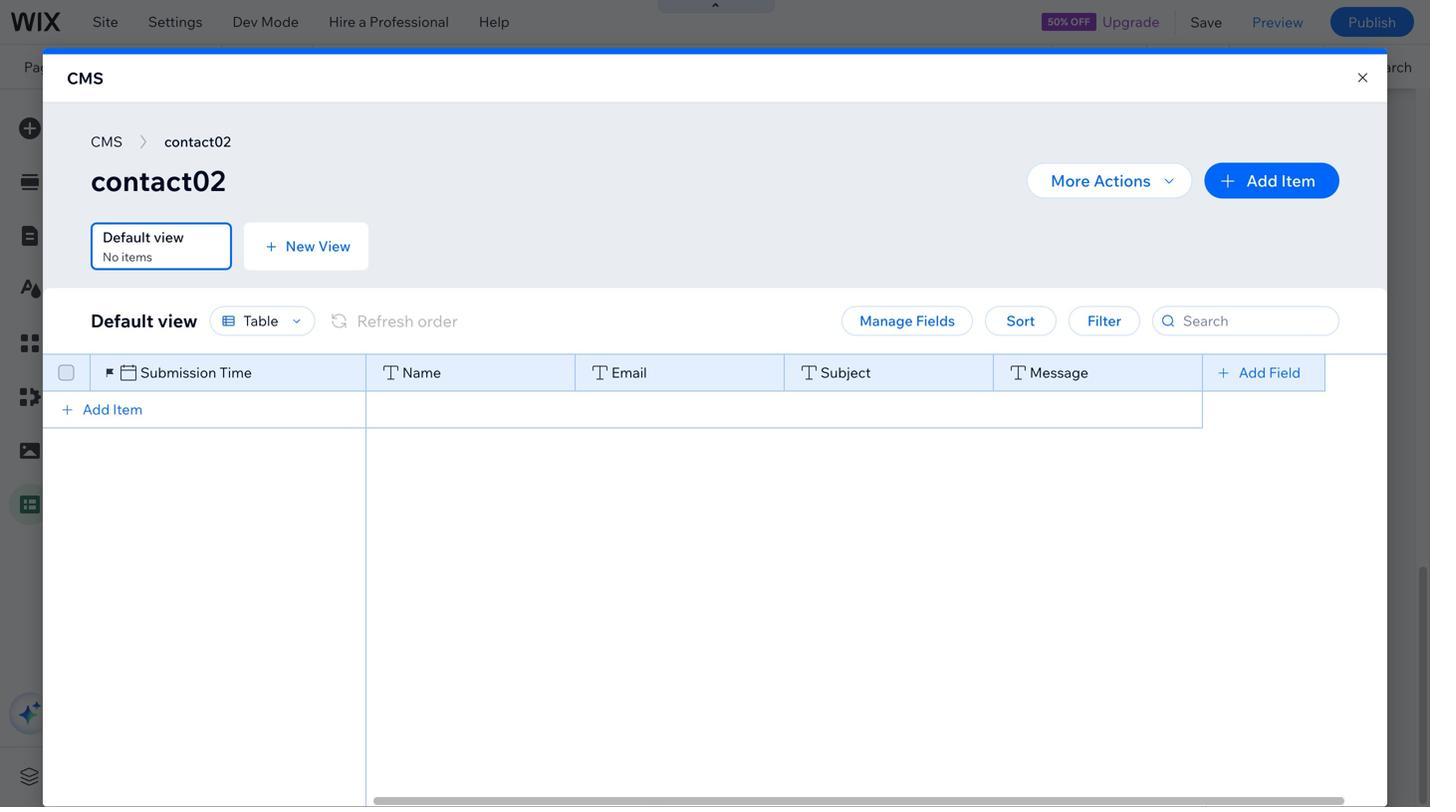 Task type: vqa. For each thing, say whether or not it's contained in the screenshot.
the Search button
yes



Task type: describe. For each thing, give the bounding box(es) containing it.
search button
[[1325, 45, 1430, 89]]

publish
[[1348, 13, 1396, 31]]

upgrade
[[1103, 13, 1160, 30]]

learn more
[[85, 229, 159, 247]]

a
[[359, 13, 366, 30]]

learn
[[85, 229, 121, 247]]

permissions:
[[325, 253, 395, 268]]

save button
[[1176, 0, 1237, 44]]

dev mode
[[232, 13, 299, 30]]

hire a professional
[[329, 13, 449, 30]]

main
[[85, 161, 117, 179]]

50% off
[[1048, 15, 1090, 28]]

mode
[[261, 13, 299, 30]]

dev
[[232, 13, 258, 30]]



Task type: locate. For each thing, give the bounding box(es) containing it.
search
[[1367, 58, 1412, 75]]

preview
[[1252, 13, 1304, 31]]

contact02
[[325, 234, 391, 251]]

submissions
[[429, 253, 498, 268]]

settings
[[148, 13, 203, 30]]

professional
[[370, 13, 449, 30]]

projects
[[75, 58, 150, 75]]

preview button
[[1237, 0, 1319, 44]]

more
[[125, 229, 159, 247]]

50%
[[1048, 15, 1068, 28]]

hire
[[329, 13, 356, 30]]

form
[[397, 253, 427, 268]]

save
[[1191, 13, 1222, 31]]

publish button
[[1331, 7, 1414, 37]]

help
[[479, 13, 510, 30]]

site
[[93, 13, 118, 30]]

cms
[[67, 68, 104, 88]]

off
[[1071, 15, 1090, 28]]

contact02 permissions: form submissions
[[325, 234, 498, 268]]



